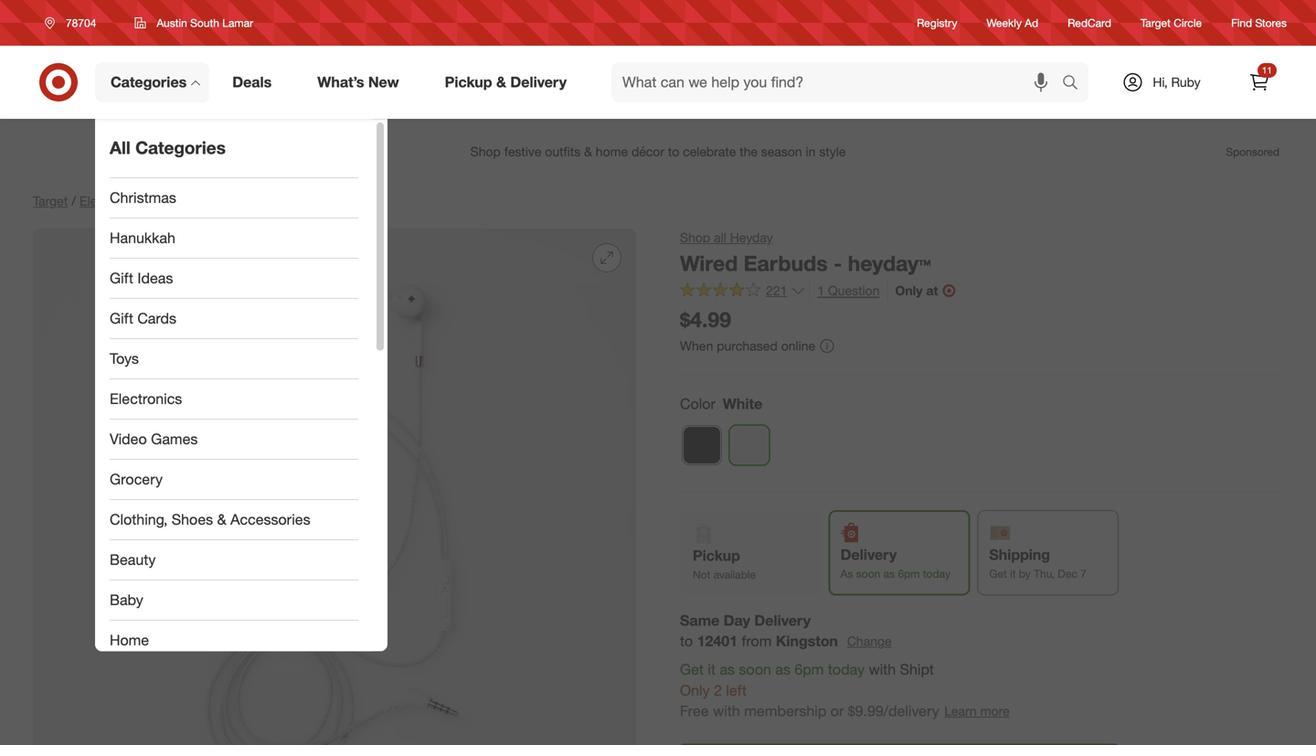 Task type: describe. For each thing, give the bounding box(es) containing it.
1 horizontal spatial only
[[896, 283, 923, 299]]

black image
[[683, 426, 721, 465]]

ruby
[[1172, 74, 1201, 90]]

delivery as soon as 6pm today
[[841, 546, 951, 581]]

$9.99/delivery
[[848, 702, 940, 720]]

all
[[714, 230, 727, 246]]

what's new
[[318, 73, 399, 91]]

advertisement region
[[18, 130, 1298, 174]]

white
[[723, 395, 763, 413]]

gift cards
[[110, 310, 177, 327]]

austin south lamar button
[[123, 6, 265, 39]]

all
[[110, 137, 131, 158]]

1 vertical spatial electronics link
[[95, 379, 373, 420]]

1 question link
[[810, 280, 880, 301]]

delivery inside delivery as soon as 6pm today
[[841, 546, 897, 564]]

color white
[[680, 395, 763, 413]]

wired
[[680, 251, 738, 276]]

gift for gift cards
[[110, 310, 133, 327]]

& inside the pickup & delivery link
[[497, 73, 507, 91]]

get inside "get it as soon as 6pm today with shipt only 2 left free with membership or $9.99/delivery learn more"
[[680, 661, 704, 678]]

1 / from the left
[[72, 193, 76, 209]]

free
[[680, 702, 709, 720]]

accessories
[[231, 511, 311, 529]]

hanukkah
[[110, 229, 175, 247]]

& inside "clothing, shoes & accessories" link
[[217, 511, 227, 529]]

0 vertical spatial categories
[[111, 73, 187, 91]]

shop
[[680, 230, 711, 246]]

1 horizontal spatial as
[[776, 661, 791, 678]]

available
[[714, 568, 756, 582]]

target for target / electronics / headphones
[[33, 193, 68, 209]]

target circle link
[[1141, 15, 1203, 31]]

target / electronics / headphones
[[33, 193, 228, 209]]

day
[[724, 612, 751, 629]]

lamar
[[222, 16, 253, 30]]

video games
[[110, 430, 198, 448]]

6pm inside "get it as soon as 6pm today with shipt only 2 left free with membership or $9.99/delivery learn more"
[[795, 661, 824, 678]]

registry link
[[917, 15, 958, 31]]

baby link
[[95, 581, 373, 621]]

registry
[[917, 16, 958, 30]]

2
[[714, 682, 722, 699]]

shipping
[[990, 546, 1051, 564]]

headphones link
[[155, 193, 228, 209]]

austin south lamar
[[157, 16, 253, 30]]

baby
[[110, 591, 143, 609]]

south
[[190, 16, 219, 30]]

78704
[[66, 16, 96, 30]]

0 vertical spatial with
[[869, 661, 896, 678]]

gift ideas
[[110, 269, 173, 287]]

beauty link
[[95, 540, 373, 581]]

all categories
[[110, 137, 226, 158]]

question
[[829, 283, 880, 299]]

only inside "get it as soon as 6pm today with shipt only 2 left free with membership or $9.99/delivery learn more"
[[680, 682, 710, 699]]

by
[[1020, 567, 1031, 581]]

1
[[818, 283, 825, 299]]

221
[[766, 283, 788, 299]]

what's
[[318, 73, 364, 91]]

new
[[368, 73, 399, 91]]

shop all heyday wired earbuds - heyday™
[[680, 230, 932, 276]]

ad
[[1025, 16, 1039, 30]]

heyday™
[[848, 251, 932, 276]]

christmas link
[[95, 178, 373, 219]]

hi,
[[1153, 74, 1168, 90]]

weekly ad
[[987, 16, 1039, 30]]

heyday
[[730, 230, 773, 246]]

or
[[831, 702, 844, 720]]

grocery link
[[95, 460, 373, 500]]

weekly ad link
[[987, 15, 1039, 31]]

0 horizontal spatial as
[[720, 661, 735, 678]]

$4.99
[[680, 307, 732, 332]]

-
[[834, 251, 842, 276]]

pickup & delivery
[[445, 73, 567, 91]]

find stores
[[1232, 16, 1288, 30]]

shoes
[[172, 511, 213, 529]]

only at
[[896, 283, 939, 299]]

hanukkah link
[[95, 219, 373, 259]]

learn more button
[[944, 701, 1011, 722]]

shipt
[[900, 661, 935, 678]]

kingston
[[776, 632, 838, 650]]

dec
[[1058, 567, 1078, 581]]

membership
[[745, 702, 827, 720]]

categories link
[[95, 62, 210, 102]]

find
[[1232, 16, 1253, 30]]

games
[[151, 430, 198, 448]]

pickup for &
[[445, 73, 492, 91]]

thu,
[[1034, 567, 1055, 581]]

0 vertical spatial electronics link
[[80, 193, 143, 209]]

same
[[680, 612, 720, 629]]

What can we help you find? suggestions appear below search field
[[612, 62, 1067, 102]]

to 12401
[[680, 632, 738, 650]]

what's new link
[[302, 62, 422, 102]]

same day delivery
[[680, 612, 811, 629]]

gift ideas link
[[95, 259, 373, 299]]

11 link
[[1240, 62, 1280, 102]]

purchased
[[717, 338, 778, 354]]

change button
[[847, 631, 893, 652]]



Task type: locate. For each thing, give the bounding box(es) containing it.
hi, ruby
[[1153, 74, 1201, 90]]

as
[[884, 567, 895, 581], [720, 661, 735, 678], [776, 661, 791, 678]]

soon up left
[[739, 661, 772, 678]]

today down "change" button
[[828, 661, 865, 678]]

delivery
[[511, 73, 567, 91], [841, 546, 897, 564], [755, 612, 811, 629]]

221 link
[[680, 280, 806, 303]]

electronics link up games
[[95, 379, 373, 420]]

target
[[1141, 16, 1171, 30], [33, 193, 68, 209]]

0 horizontal spatial delivery
[[511, 73, 567, 91]]

categories
[[111, 73, 187, 91], [135, 137, 226, 158]]

1 vertical spatial only
[[680, 682, 710, 699]]

&
[[497, 73, 507, 91], [217, 511, 227, 529]]

0 horizontal spatial soon
[[739, 661, 772, 678]]

today inside "get it as soon as 6pm today with shipt only 2 left free with membership or $9.99/delivery learn more"
[[828, 661, 865, 678]]

white image
[[731, 426, 769, 465]]

0 horizontal spatial pickup
[[445, 73, 492, 91]]

redcard link
[[1068, 15, 1112, 31]]

with down "change" button
[[869, 661, 896, 678]]

0 vertical spatial &
[[497, 73, 507, 91]]

1 horizontal spatial &
[[497, 73, 507, 91]]

0 horizontal spatial /
[[72, 193, 76, 209]]

soon inside delivery as soon as 6pm today
[[857, 567, 881, 581]]

electronics up hanukkah
[[80, 193, 143, 209]]

1 vertical spatial soon
[[739, 661, 772, 678]]

11
[[1263, 64, 1273, 76]]

delivery for pickup & delivery
[[511, 73, 567, 91]]

0 horizontal spatial today
[[828, 661, 865, 678]]

soon
[[857, 567, 881, 581], [739, 661, 772, 678]]

6pm
[[898, 567, 920, 581], [795, 661, 824, 678]]

0 vertical spatial target
[[1141, 16, 1171, 30]]

1 horizontal spatial soon
[[857, 567, 881, 581]]

clothing, shoes & accessories
[[110, 511, 311, 529]]

it left by at the bottom of the page
[[1011, 567, 1016, 581]]

0 vertical spatial electronics
[[80, 193, 143, 209]]

1 horizontal spatial pickup
[[693, 547, 741, 565]]

1 horizontal spatial /
[[147, 193, 151, 209]]

pickup up not
[[693, 547, 741, 565]]

categories up headphones
[[135, 137, 226, 158]]

0 vertical spatial today
[[923, 567, 951, 581]]

2 horizontal spatial as
[[884, 567, 895, 581]]

shipping get it by thu, dec 7
[[990, 546, 1087, 581]]

color
[[680, 395, 716, 413]]

0 vertical spatial pickup
[[445, 73, 492, 91]]

toys
[[110, 350, 139, 368]]

1 vertical spatial today
[[828, 661, 865, 678]]

1 vertical spatial delivery
[[841, 546, 897, 564]]

get
[[990, 567, 1008, 581], [680, 661, 704, 678]]

today left by at the bottom of the page
[[923, 567, 951, 581]]

search
[[1054, 75, 1098, 93]]

6pm inside delivery as soon as 6pm today
[[898, 567, 920, 581]]

today inside delivery as soon as 6pm today
[[923, 567, 951, 581]]

6pm right as
[[898, 567, 920, 581]]

0 horizontal spatial 6pm
[[795, 661, 824, 678]]

1 vertical spatial 6pm
[[795, 661, 824, 678]]

earbuds
[[744, 251, 828, 276]]

clothing, shoes & accessories link
[[95, 500, 373, 540]]

pickup right "new"
[[445, 73, 492, 91]]

/ up hanukkah
[[147, 193, 151, 209]]

online
[[782, 338, 816, 354]]

1 gift from the top
[[110, 269, 133, 287]]

toys link
[[95, 339, 373, 379]]

gift
[[110, 269, 133, 287], [110, 310, 133, 327]]

soon inside "get it as soon as 6pm today with shipt only 2 left free with membership or $9.99/delivery learn more"
[[739, 661, 772, 678]]

1 vertical spatial with
[[713, 702, 740, 720]]

0 vertical spatial it
[[1011, 567, 1016, 581]]

as right as
[[884, 567, 895, 581]]

headphones
[[155, 193, 228, 209]]

0 horizontal spatial target
[[33, 193, 68, 209]]

1 horizontal spatial target
[[1141, 16, 1171, 30]]

today
[[923, 567, 951, 581], [828, 661, 865, 678]]

find stores link
[[1232, 15, 1288, 31]]

6pm down 'kingston'
[[795, 661, 824, 678]]

when
[[680, 338, 714, 354]]

2 horizontal spatial delivery
[[841, 546, 897, 564]]

only up free
[[680, 682, 710, 699]]

0 horizontal spatial &
[[217, 511, 227, 529]]

1 vertical spatial gift
[[110, 310, 133, 327]]

pickup for not
[[693, 547, 741, 565]]

0 vertical spatial gift
[[110, 269, 133, 287]]

1 vertical spatial pickup
[[693, 547, 741, 565]]

78704 button
[[33, 6, 116, 39]]

soon right as
[[857, 567, 881, 581]]

target for target circle
[[1141, 16, 1171, 30]]

delivery for same day delivery
[[755, 612, 811, 629]]

home link
[[95, 621, 373, 661]]

0 vertical spatial get
[[990, 567, 1008, 581]]

2 gift from the top
[[110, 310, 133, 327]]

1 vertical spatial categories
[[135, 137, 226, 158]]

christmas
[[110, 189, 176, 207]]

0 vertical spatial 6pm
[[898, 567, 920, 581]]

as down from kingston
[[776, 661, 791, 678]]

get left by at the bottom of the page
[[990, 567, 1008, 581]]

stores
[[1256, 16, 1288, 30]]

1 vertical spatial &
[[217, 511, 227, 529]]

1 vertical spatial it
[[708, 661, 716, 678]]

0 horizontal spatial with
[[713, 702, 740, 720]]

electronics link up hanukkah
[[80, 193, 143, 209]]

1 horizontal spatial it
[[1011, 567, 1016, 581]]

1 horizontal spatial today
[[923, 567, 951, 581]]

from kingston
[[742, 632, 838, 650]]

/ right the target 'link'
[[72, 193, 76, 209]]

2 / from the left
[[147, 193, 151, 209]]

get inside shipping get it by thu, dec 7
[[990, 567, 1008, 581]]

gift cards link
[[95, 299, 373, 339]]

gift left cards
[[110, 310, 133, 327]]

2 vertical spatial delivery
[[755, 612, 811, 629]]

not
[[693, 568, 711, 582]]

at
[[927, 283, 939, 299]]

weekly
[[987, 16, 1022, 30]]

home
[[110, 631, 149, 649]]

pickup & delivery link
[[429, 62, 590, 102]]

0 horizontal spatial only
[[680, 682, 710, 699]]

get it as soon as 6pm today with shipt only 2 left free with membership or $9.99/delivery learn more
[[680, 661, 1010, 720]]

video games link
[[95, 420, 373, 460]]

0 vertical spatial soon
[[857, 567, 881, 581]]

pickup not available
[[693, 547, 756, 582]]

with down 2
[[713, 702, 740, 720]]

as
[[841, 567, 854, 581]]

/
[[72, 193, 76, 209], [147, 193, 151, 209]]

get down to
[[680, 661, 704, 678]]

learn
[[945, 703, 977, 719]]

it inside shipping get it by thu, dec 7
[[1011, 567, 1016, 581]]

circle
[[1174, 16, 1203, 30]]

1 vertical spatial get
[[680, 661, 704, 678]]

it inside "get it as soon as 6pm today with shipt only 2 left free with membership or $9.99/delivery learn more"
[[708, 661, 716, 678]]

change
[[848, 633, 892, 649]]

1 vertical spatial target
[[33, 193, 68, 209]]

beauty
[[110, 551, 156, 569]]

delivery inside the pickup & delivery link
[[511, 73, 567, 91]]

only left at
[[896, 283, 923, 299]]

it up 2
[[708, 661, 716, 678]]

1 horizontal spatial get
[[990, 567, 1008, 581]]

7
[[1081, 567, 1087, 581]]

1 horizontal spatial delivery
[[755, 612, 811, 629]]

1 vertical spatial electronics
[[110, 390, 182, 408]]

as inside delivery as soon as 6pm today
[[884, 567, 895, 581]]

grocery
[[110, 471, 163, 488]]

wired earbuds - heyday™, 1 of 9 image
[[33, 229, 636, 745]]

more
[[981, 703, 1010, 719]]

search button
[[1054, 62, 1098, 106]]

categories down austin
[[111, 73, 187, 91]]

0 vertical spatial only
[[896, 283, 923, 299]]

pickup inside pickup not available
[[693, 547, 741, 565]]

left
[[726, 682, 747, 699]]

0 horizontal spatial get
[[680, 661, 704, 678]]

1 horizontal spatial 6pm
[[898, 567, 920, 581]]

electronics
[[80, 193, 143, 209], [110, 390, 182, 408]]

0 vertical spatial delivery
[[511, 73, 567, 91]]

austin
[[157, 16, 187, 30]]

only
[[896, 283, 923, 299], [680, 682, 710, 699]]

gift left ideas
[[110, 269, 133, 287]]

as up left
[[720, 661, 735, 678]]

12401
[[697, 632, 738, 650]]

target circle
[[1141, 16, 1203, 30]]

1 horizontal spatial with
[[869, 661, 896, 678]]

gift for gift ideas
[[110, 269, 133, 287]]

video
[[110, 430, 147, 448]]

0 horizontal spatial it
[[708, 661, 716, 678]]

electronics up video games
[[110, 390, 182, 408]]



Task type: vqa. For each thing, say whether or not it's contained in the screenshot.
pets
no



